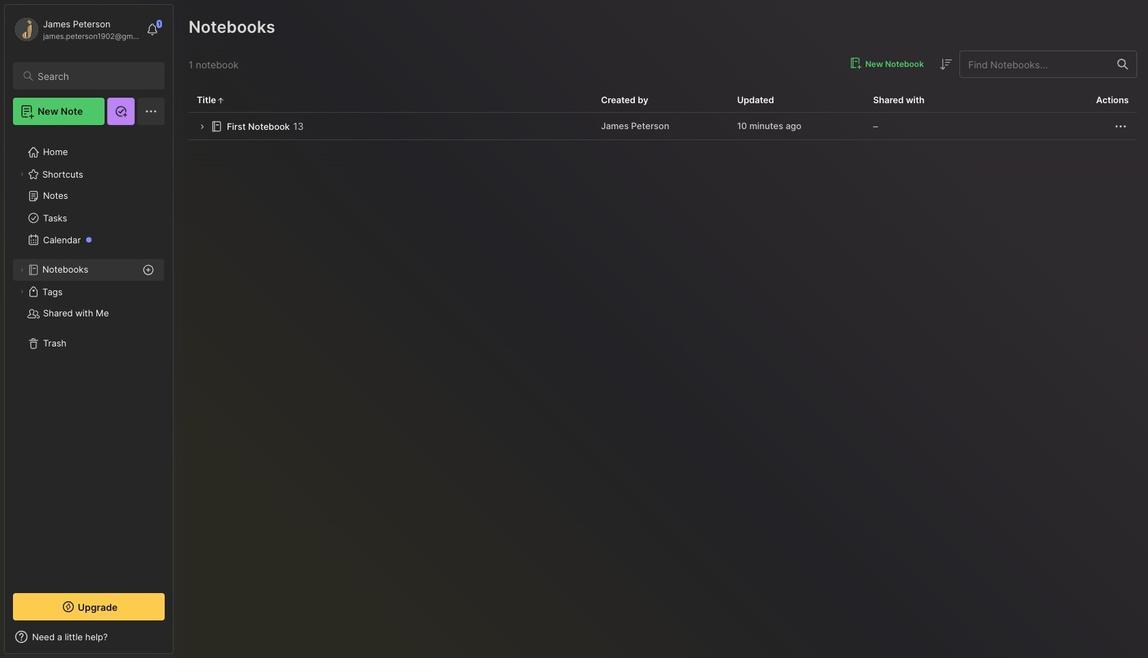 Task type: vqa. For each thing, say whether or not it's contained in the screenshot.
More Actions field
yes



Task type: describe. For each thing, give the bounding box(es) containing it.
Find Notebooks… text field
[[961, 53, 1110, 76]]

tree inside main element
[[5, 133, 173, 581]]

arrow image
[[197, 122, 207, 132]]

Account field
[[13, 16, 139, 43]]

main element
[[0, 0, 178, 658]]



Task type: locate. For each thing, give the bounding box(es) containing it.
click to collapse image
[[173, 633, 183, 650]]

sort options image
[[938, 56, 954, 73]]

row
[[189, 113, 1138, 140]]

More actions field
[[1113, 118, 1130, 134]]

Sort field
[[938, 56, 954, 73]]

none search field inside main element
[[38, 68, 152, 84]]

tree
[[5, 133, 173, 581]]

expand tags image
[[18, 288, 26, 296]]

None search field
[[38, 68, 152, 84]]

more actions image
[[1113, 118, 1130, 134]]

WHAT'S NEW field
[[5, 626, 173, 648]]

Search text field
[[38, 70, 152, 83]]

expand notebooks image
[[18, 266, 26, 274]]



